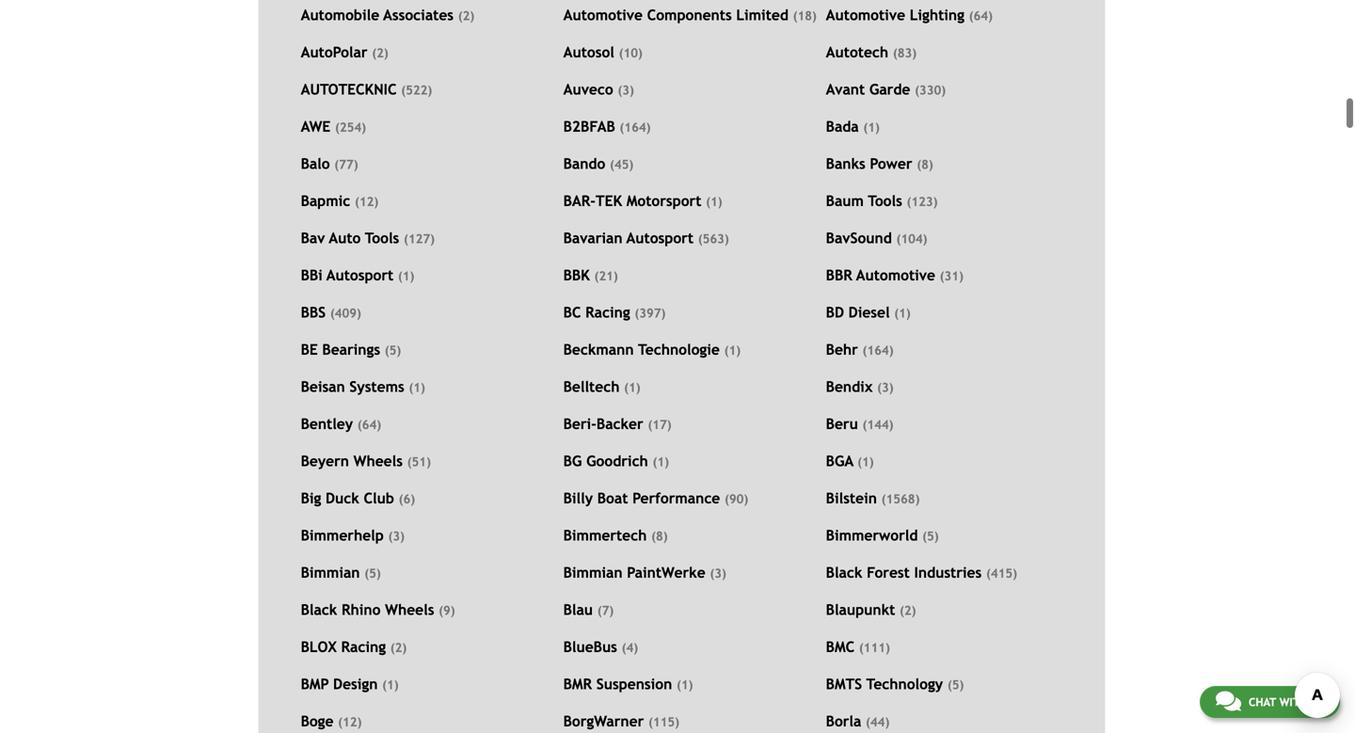 Task type: describe. For each thing, give the bounding box(es) containing it.
be
[[301, 341, 318, 358]]

bentley
[[301, 416, 353, 433]]

(5) inside bmts technology (5)
[[948, 678, 964, 692]]

components
[[647, 7, 732, 24]]

autosol
[[563, 44, 615, 61]]

bbk
[[563, 267, 590, 284]]

(4)
[[622, 641, 638, 655]]

(2) inside 'blaupunkt (2)'
[[900, 603, 916, 618]]

(127)
[[404, 232, 435, 246]]

automobile associates (2)
[[301, 7, 475, 24]]

big
[[301, 490, 321, 507]]

(123)
[[907, 194, 938, 209]]

bmts technology (5)
[[826, 676, 964, 693]]

(31)
[[940, 269, 964, 283]]

bimmertech
[[563, 527, 647, 544]]

bimmerhelp (3)
[[301, 527, 405, 544]]

bbr
[[826, 267, 853, 284]]

(111)
[[859, 641, 890, 655]]

associates
[[384, 7, 454, 24]]

(1) inside bar-tek motorsport (1)
[[706, 194, 723, 209]]

bendix (3)
[[826, 378, 894, 395]]

(415)
[[986, 566, 1017, 581]]

(64) inside automotive components limited (18) automotive lighting (64)
[[969, 9, 993, 23]]

(5) inside be bearings (5)
[[385, 343, 401, 358]]

autotecknic (522)
[[301, 81, 432, 98]]

(409)
[[330, 306, 361, 321]]

club
[[364, 490, 394, 507]]

(330)
[[915, 83, 946, 98]]

lighting
[[910, 7, 965, 24]]

billy boat performance (90)
[[563, 490, 749, 507]]

systems
[[350, 378, 404, 395]]

rhino
[[342, 602, 381, 618]]

bmc (111)
[[826, 639, 890, 656]]

bmp design (1)
[[301, 676, 399, 693]]

bada
[[826, 118, 859, 135]]

bentley (64)
[[301, 416, 381, 433]]

paintwerke
[[627, 564, 706, 581]]

banks power (8)
[[826, 155, 933, 172]]

baum tools (123)
[[826, 193, 938, 210]]

(17)
[[648, 418, 672, 432]]

(10)
[[619, 46, 643, 60]]

(7)
[[597, 603, 614, 618]]

bmts
[[826, 676, 862, 693]]

goodrich
[[586, 453, 648, 470]]

(104)
[[897, 232, 928, 246]]

(164) for b2bfab
[[620, 120, 651, 135]]

beisan systems (1)
[[301, 378, 425, 395]]

beckmann technologie (1)
[[563, 341, 741, 358]]

(77)
[[334, 157, 358, 172]]

(83)
[[893, 46, 917, 60]]

big duck club (6)
[[301, 490, 415, 507]]

bapmic (12)
[[301, 193, 379, 210]]

belltech
[[563, 378, 620, 395]]

bd diesel (1)
[[826, 304, 911, 321]]

(1) inside bd diesel (1)
[[894, 306, 911, 321]]

bilstein (1568)
[[826, 490, 920, 507]]

bavarian
[[563, 230, 623, 247]]

bd
[[826, 304, 844, 321]]

autotech
[[826, 44, 889, 61]]

duck
[[326, 490, 359, 507]]

(3) for auveco
[[618, 83, 634, 98]]

awe
[[301, 118, 331, 135]]

bbi autosport (1)
[[301, 267, 415, 284]]

(12) for boge
[[338, 715, 362, 730]]

autosol (10)
[[563, 44, 643, 61]]

(1) inside beisan systems (1)
[[409, 380, 425, 395]]

blau (7)
[[563, 602, 614, 618]]

(1) inside beckmann technologie (1)
[[724, 343, 741, 358]]

bimmerhelp
[[301, 527, 384, 544]]

bavsound (104)
[[826, 230, 928, 247]]

bilstein
[[826, 490, 877, 507]]

automotive down (104)
[[857, 267, 936, 284]]

belltech (1)
[[563, 378, 641, 395]]

(51)
[[407, 455, 431, 469]]

chat with us
[[1249, 696, 1324, 709]]

bimmertech (8)
[[563, 527, 668, 544]]

bavsound
[[826, 230, 892, 247]]

(144)
[[863, 418, 894, 432]]

automobile
[[301, 7, 380, 24]]



Task type: locate. For each thing, give the bounding box(es) containing it.
1 vertical spatial black
[[301, 602, 337, 618]]

(1) up billy boat performance (90)
[[653, 455, 669, 469]]

limited
[[736, 7, 789, 24]]

(3) for bimmerhelp
[[388, 529, 405, 544]]

bavarian autosport (563)
[[563, 230, 729, 247]]

bimmian for bimmian paintwerke
[[563, 564, 623, 581]]

(1) inside the bg goodrich (1)
[[653, 455, 669, 469]]

0 horizontal spatial black
[[301, 602, 337, 618]]

(3) right 'bendix'
[[877, 380, 894, 395]]

racing right bc
[[586, 304, 630, 321]]

bav auto tools (127)
[[301, 230, 435, 247]]

bar-
[[563, 193, 596, 210]]

(5) up black forest industries (415)
[[923, 529, 939, 544]]

0 vertical spatial black
[[826, 564, 863, 581]]

beyern wheels (51)
[[301, 453, 431, 470]]

autosport for bavarian
[[627, 230, 694, 247]]

borgwarner (115)
[[563, 713, 680, 730]]

bg goodrich (1)
[[563, 453, 669, 470]]

tools left (127)
[[365, 230, 399, 247]]

(5) right technology
[[948, 678, 964, 692]]

(8) up paintwerke
[[651, 529, 668, 544]]

1 bimmian from the left
[[301, 564, 360, 581]]

(3) inside bimmian paintwerke (3)
[[710, 566, 727, 581]]

bando (45)
[[563, 155, 634, 172]]

avant
[[826, 81, 865, 98]]

bmr suspension (1)
[[563, 676, 693, 693]]

1 vertical spatial racing
[[341, 639, 386, 656]]

black rhino wheels (9)
[[301, 602, 455, 618]]

(1) right the bga
[[858, 455, 874, 469]]

black for black rhino wheels
[[301, 602, 337, 618]]

(164) inside the behr (164)
[[863, 343, 894, 358]]

(1) inside 'bada (1)'
[[863, 120, 880, 135]]

autosport down bav auto tools (127)
[[327, 267, 394, 284]]

(1) right design
[[382, 678, 399, 692]]

bbi
[[301, 267, 323, 284]]

1 vertical spatial (12)
[[338, 715, 362, 730]]

(1) inside bga (1)
[[858, 455, 874, 469]]

(64) right lighting
[[969, 9, 993, 23]]

bbk (21)
[[563, 267, 618, 284]]

racing for bc
[[586, 304, 630, 321]]

beisan
[[301, 378, 345, 395]]

bimmian paintwerke (3)
[[563, 564, 727, 581]]

(164) right behr on the top right of the page
[[863, 343, 894, 358]]

0 vertical spatial racing
[[586, 304, 630, 321]]

bmc
[[826, 639, 855, 656]]

avant garde (330)
[[826, 81, 946, 98]]

design
[[333, 676, 378, 693]]

bga
[[826, 453, 854, 470]]

(64) up beyern wheels (51) in the left bottom of the page
[[357, 418, 381, 432]]

(164) for behr
[[863, 343, 894, 358]]

(1) right 'technologie' on the top of the page
[[724, 343, 741, 358]]

balo
[[301, 155, 330, 172]]

(1) right diesel
[[894, 306, 911, 321]]

(64)
[[969, 9, 993, 23], [357, 418, 381, 432]]

1 horizontal spatial black
[[826, 564, 863, 581]]

bc
[[563, 304, 581, 321]]

1 horizontal spatial (164)
[[863, 343, 894, 358]]

blau
[[563, 602, 593, 618]]

(12) right boge
[[338, 715, 362, 730]]

bbs (409)
[[301, 304, 361, 321]]

(1) right systems
[[409, 380, 425, 395]]

0 vertical spatial (8)
[[917, 157, 933, 172]]

2 bimmian from the left
[[563, 564, 623, 581]]

blox racing (2)
[[301, 639, 407, 656]]

automotive components limited (18) automotive lighting (64)
[[563, 7, 993, 24]]

bmr
[[563, 676, 592, 693]]

0 horizontal spatial autosport
[[327, 267, 394, 284]]

1 vertical spatial tools
[[365, 230, 399, 247]]

bc racing (397)
[[563, 304, 666, 321]]

1 vertical spatial (64)
[[357, 418, 381, 432]]

(1) inside belltech (1)
[[624, 380, 641, 395]]

(2) inside automobile associates (2)
[[458, 9, 475, 23]]

(164) up (45)
[[620, 120, 651, 135]]

blaupunkt (2)
[[826, 602, 916, 618]]

beyern
[[301, 453, 349, 470]]

black up blaupunkt
[[826, 564, 863, 581]]

(1) right bada
[[863, 120, 880, 135]]

(5) up systems
[[385, 343, 401, 358]]

(522)
[[401, 83, 432, 98]]

(5)
[[385, 343, 401, 358], [923, 529, 939, 544], [364, 566, 381, 581], [948, 678, 964, 692]]

bimmian for bimmian
[[301, 564, 360, 581]]

(3) down (6)
[[388, 529, 405, 544]]

(12)
[[355, 194, 379, 209], [338, 715, 362, 730]]

boge
[[301, 713, 334, 730]]

(45)
[[610, 157, 634, 172]]

performance
[[633, 490, 720, 507]]

bimmerworld
[[826, 527, 918, 544]]

(9)
[[439, 603, 455, 618]]

b2bfab
[[563, 118, 615, 135]]

beckmann
[[563, 341, 634, 358]]

blaupunkt
[[826, 602, 895, 618]]

bando
[[563, 155, 606, 172]]

racing down rhino
[[341, 639, 386, 656]]

automotive up autosol (10)
[[563, 7, 643, 24]]

1 horizontal spatial racing
[[586, 304, 630, 321]]

black up blox
[[301, 602, 337, 618]]

(3) down '(10)'
[[618, 83, 634, 98]]

0 horizontal spatial bimmian
[[301, 564, 360, 581]]

(8) inside banks power (8)
[[917, 157, 933, 172]]

suspension
[[597, 676, 672, 693]]

technologie
[[638, 341, 720, 358]]

wheels up club
[[354, 453, 403, 470]]

(2) down black forest industries (415)
[[900, 603, 916, 618]]

banks
[[826, 155, 866, 172]]

us
[[1311, 696, 1324, 709]]

bimmian down bimmerhelp
[[301, 564, 360, 581]]

(2) down black rhino wheels (9)
[[390, 641, 407, 655]]

(164) inside b2bfab (164)
[[620, 120, 651, 135]]

1 horizontal spatial (64)
[[969, 9, 993, 23]]

0 vertical spatial (12)
[[355, 194, 379, 209]]

billy
[[563, 490, 593, 507]]

black for black forest industries
[[826, 564, 863, 581]]

(1) inside bbi autosport (1)
[[398, 269, 415, 283]]

tools left (123)
[[868, 193, 902, 210]]

(563)
[[698, 232, 729, 246]]

autopolar (2)
[[301, 44, 388, 61]]

0 vertical spatial tools
[[868, 193, 902, 210]]

(3) right paintwerke
[[710, 566, 727, 581]]

(64) inside the bentley (64)
[[357, 418, 381, 432]]

0 horizontal spatial (64)
[[357, 418, 381, 432]]

(3) inside bimmerhelp (3)
[[388, 529, 405, 544]]

chat with us link
[[1200, 686, 1340, 718]]

black
[[826, 564, 863, 581], [301, 602, 337, 618]]

backer
[[597, 416, 643, 433]]

(12) for bapmic
[[355, 194, 379, 209]]

bimmian
[[301, 564, 360, 581], [563, 564, 623, 581]]

0 horizontal spatial (164)
[[620, 120, 651, 135]]

1 horizontal spatial (8)
[[917, 157, 933, 172]]

bimmian up blau (7)
[[563, 564, 623, 581]]

(6)
[[399, 492, 415, 506]]

0 vertical spatial (64)
[[969, 9, 993, 23]]

(1) down (127)
[[398, 269, 415, 283]]

behr (164)
[[826, 341, 894, 358]]

1 horizontal spatial autosport
[[627, 230, 694, 247]]

(3) inside bendix (3)
[[877, 380, 894, 395]]

bapmic
[[301, 193, 350, 210]]

(3) inside 'auveco (3)'
[[618, 83, 634, 98]]

beru
[[826, 416, 858, 433]]

0 horizontal spatial (8)
[[651, 529, 668, 544]]

autosport for bbi
[[327, 267, 394, 284]]

(1) up (563)
[[706, 194, 723, 209]]

bg
[[563, 453, 582, 470]]

(1) inside bmr suspension (1)
[[677, 678, 693, 692]]

(2) down automobile associates (2)
[[372, 46, 388, 60]]

1 horizontal spatial tools
[[868, 193, 902, 210]]

wheels left '(9)'
[[385, 602, 434, 618]]

autosport down "motorsport"
[[627, 230, 694, 247]]

1 vertical spatial (8)
[[651, 529, 668, 544]]

(1) up (115)
[[677, 678, 693, 692]]

(1568)
[[882, 492, 920, 506]]

(2) inside the autopolar (2)
[[372, 46, 388, 60]]

(254)
[[335, 120, 366, 135]]

beri-backer (17)
[[563, 416, 672, 433]]

(2) right associates
[[458, 9, 475, 23]]

1 vertical spatial wheels
[[385, 602, 434, 618]]

0 vertical spatial wheels
[[354, 453, 403, 470]]

black forest industries (415)
[[826, 564, 1017, 581]]

(90)
[[725, 492, 749, 506]]

(12) inside boge (12)
[[338, 715, 362, 730]]

0 horizontal spatial tools
[[365, 230, 399, 247]]

motorsport
[[627, 193, 702, 210]]

auveco
[[563, 81, 613, 98]]

b2bfab (164)
[[563, 118, 651, 135]]

tek
[[596, 193, 622, 210]]

0 horizontal spatial racing
[[341, 639, 386, 656]]

0 vertical spatial (164)
[[620, 120, 651, 135]]

awe (254)
[[301, 118, 366, 135]]

(5) inside bimmian (5)
[[364, 566, 381, 581]]

blox
[[301, 639, 337, 656]]

racing
[[586, 304, 630, 321], [341, 639, 386, 656]]

forest
[[867, 564, 910, 581]]

(2) inside blox racing (2)
[[390, 641, 407, 655]]

(1) inside bmp design (1)
[[382, 678, 399, 692]]

1 horizontal spatial bimmian
[[563, 564, 623, 581]]

automotive up "autotech (83)"
[[826, 7, 906, 24]]

(1) up backer
[[624, 380, 641, 395]]

bimmerworld (5)
[[826, 527, 939, 544]]

bluebus
[[563, 639, 617, 656]]

(44)
[[866, 715, 890, 730]]

bar-tek motorsport (1)
[[563, 193, 723, 210]]

diesel
[[849, 304, 890, 321]]

(3) for bendix
[[877, 380, 894, 395]]

(5) inside bimmerworld (5)
[[923, 529, 939, 544]]

(8) inside bimmertech (8)
[[651, 529, 668, 544]]

(5) up black rhino wheels (9)
[[364, 566, 381, 581]]

comments image
[[1216, 690, 1241, 713]]

racing for blox
[[341, 639, 386, 656]]

1 vertical spatial (164)
[[863, 343, 894, 358]]

bav
[[301, 230, 325, 247]]

(12) up bav auto tools (127)
[[355, 194, 379, 209]]

baum
[[826, 193, 864, 210]]

1 vertical spatial autosport
[[327, 267, 394, 284]]

(21)
[[594, 269, 618, 283]]

(8) right power at top right
[[917, 157, 933, 172]]

(12) inside bapmic (12)
[[355, 194, 379, 209]]

0 vertical spatial autosport
[[627, 230, 694, 247]]



Task type: vqa. For each thing, say whether or not it's contained in the screenshot.
the right (64)
yes



